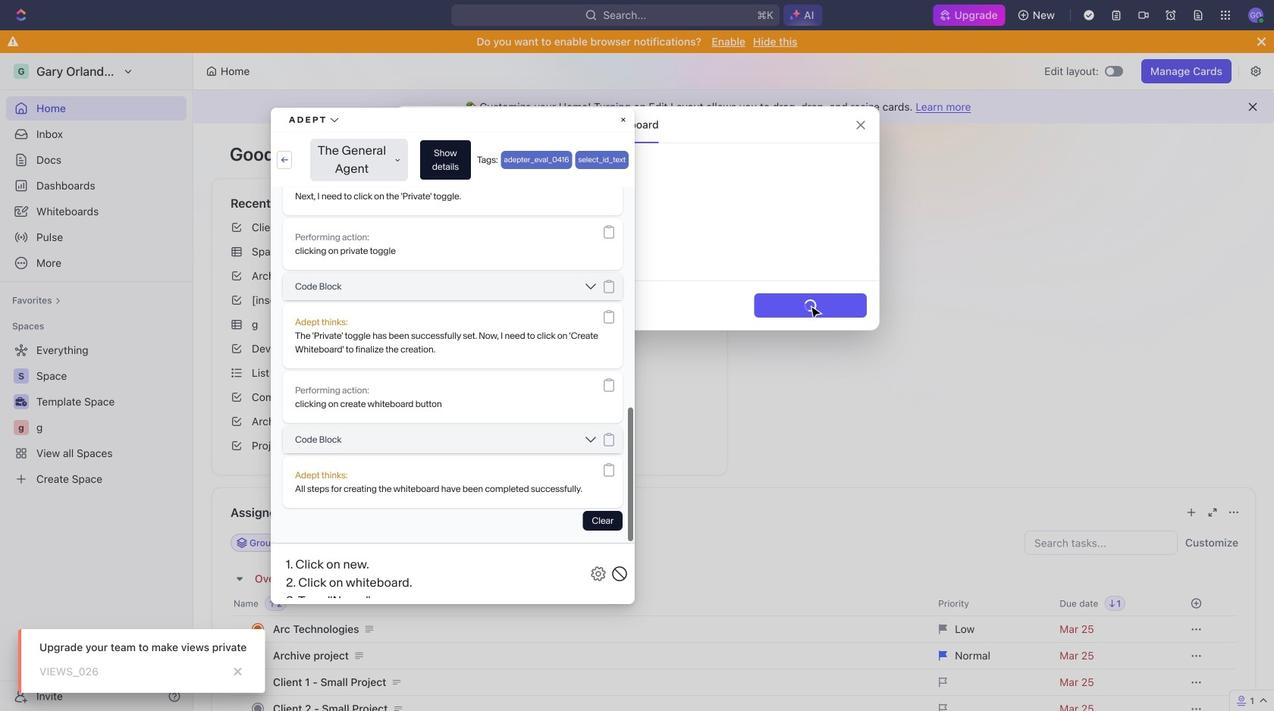 Task type: locate. For each thing, give the bounding box(es) containing it.
dialog
[[394, 106, 880, 331]]

tree
[[6, 338, 187, 492]]

alert
[[193, 90, 1274, 124]]

Search tasks... text field
[[1025, 532, 1177, 554]]



Task type: describe. For each thing, give the bounding box(es) containing it.
tree inside sidebar navigation
[[6, 338, 187, 492]]

sidebar navigation
[[0, 53, 193, 711]]

Name this Whiteboard... field
[[395, 192, 879, 210]]



Task type: vqa. For each thing, say whether or not it's contained in the screenshot.
"Search..." Text Field
no



